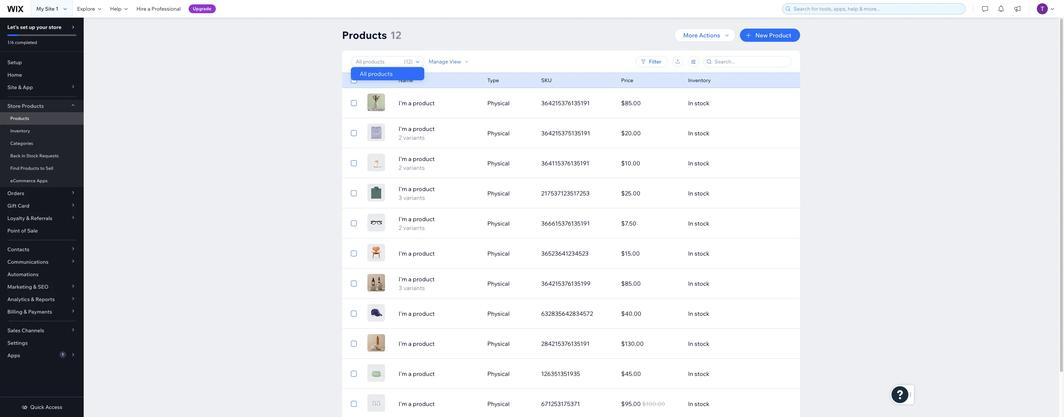 Task type: locate. For each thing, give the bounding box(es) containing it.
i'm a product link for 632835642834572
[[394, 310, 483, 318]]

11 in from the top
[[688, 401, 694, 408]]

2 for 366615376135191
[[399, 224, 402, 232]]

1 horizontal spatial apps
[[37, 178, 48, 184]]

2 in stock link from the top
[[684, 124, 764, 142]]

0 vertical spatial i'm a product 2 variants
[[399, 125, 435, 141]]

products up ecommerce apps
[[20, 166, 39, 171]]

1 vertical spatial i'm a product 3 variants
[[399, 276, 435, 292]]

None checkbox
[[351, 76, 357, 85], [351, 99, 357, 108], [351, 249, 357, 258], [351, 279, 357, 288], [351, 400, 357, 409], [351, 76, 357, 85], [351, 99, 357, 108], [351, 249, 357, 258], [351, 279, 357, 288], [351, 400, 357, 409]]

4 stock from the top
[[695, 190, 710, 197]]

6 physical from the top
[[488, 250, 510, 257]]

6 i'm a product from the top
[[399, 401, 435, 408]]

communications button
[[0, 256, 84, 268]]

stock for 284215376135191
[[695, 340, 710, 348]]

9 in stock from the top
[[688, 340, 710, 348]]

in stock for 364215376135191
[[688, 100, 710, 107]]

requests
[[39, 153, 59, 159]]

6 in stock link from the top
[[684, 245, 764, 263]]

$85.00 up $40.00 on the bottom
[[621, 280, 641, 288]]

name
[[399, 77, 413, 84]]

1 physical link from the top
[[483, 94, 537, 112]]

3 in from the top
[[688, 160, 694, 167]]

None checkbox
[[351, 129, 357, 138], [351, 159, 357, 168], [351, 189, 357, 198], [351, 219, 357, 228], [351, 310, 357, 318], [351, 340, 357, 349], [351, 370, 357, 379], [351, 129, 357, 138], [351, 159, 357, 168], [351, 189, 357, 198], [351, 219, 357, 228], [351, 310, 357, 318], [351, 340, 357, 349], [351, 370, 357, 379]]

2 i'm a product from the top
[[399, 250, 435, 257]]

10 physical link from the top
[[483, 365, 537, 383]]

$85.00 down price
[[621, 100, 641, 107]]

10 stock from the top
[[695, 371, 710, 378]]

12 for ( 12 )
[[406, 58, 411, 65]]

2 i'm from the top
[[399, 125, 407, 133]]

in stock link for 632835642834572
[[684, 305, 764, 323]]

& left seo at the bottom left of page
[[33, 284, 37, 290]]

1 down settings link
[[62, 353, 64, 357]]

& left app
[[18, 84, 22, 91]]

all products
[[360, 70, 393, 77]]

home link
[[0, 69, 84, 81]]

364215376135191 link
[[537, 94, 617, 112]]

$85.00 link for 364215376135191
[[617, 94, 684, 112]]

$20.00 link
[[617, 124, 684, 142]]

4 variants from the top
[[403, 224, 425, 232]]

8 in stock link from the top
[[684, 305, 764, 323]]

in for 364215375135191
[[688, 130, 694, 137]]

0 horizontal spatial 12
[[390, 29, 401, 41]]

9 physical from the top
[[488, 340, 510, 348]]

11 stock from the top
[[695, 401, 710, 408]]

7 in stock from the top
[[688, 280, 710, 288]]

5 i'm a product link from the top
[[394, 370, 483, 379]]

7 in from the top
[[688, 280, 694, 288]]

1 i'm a product 3 variants from the top
[[399, 185, 435, 202]]

1 $85.00 link from the top
[[617, 94, 684, 112]]

2 3 from the top
[[399, 285, 402, 292]]

3 variants from the top
[[404, 194, 425, 202]]

store products button
[[0, 100, 84, 112]]

4 in from the top
[[688, 190, 694, 197]]

6 in from the top
[[688, 250, 694, 257]]

2 $85.00 link from the top
[[617, 275, 684, 293]]

1 vertical spatial 12
[[406, 58, 411, 65]]

126351351935 link
[[537, 365, 617, 383]]

8 product from the top
[[413, 310, 435, 318]]

2 for 364115376135191
[[399, 164, 402, 171]]

0 horizontal spatial inventory
[[10, 128, 30, 134]]

payments
[[28, 309, 52, 315]]

manage
[[429, 58, 448, 65]]

1 vertical spatial apps
[[7, 353, 20, 359]]

0 horizontal spatial apps
[[7, 353, 20, 359]]

364215375135191 link
[[537, 124, 617, 142]]

1 vertical spatial $85.00
[[621, 280, 641, 288]]

(
[[404, 58, 406, 65]]

products inside popup button
[[22, 103, 44, 109]]

1 variants from the top
[[403, 134, 425, 141]]

i'm a product for 36523641234523
[[399, 250, 435, 257]]

physical link for 364215376135199
[[483, 275, 537, 293]]

$95.00 $100.00
[[621, 401, 665, 408]]

more
[[684, 32, 698, 39]]

i'm a product 3 variants for 217537123517253
[[399, 185, 435, 202]]

stock
[[695, 100, 710, 107], [695, 130, 710, 137], [695, 160, 710, 167], [695, 190, 710, 197], [695, 220, 710, 227], [695, 250, 710, 257], [695, 280, 710, 288], [695, 310, 710, 318], [695, 340, 710, 348], [695, 371, 710, 378], [695, 401, 710, 408]]

products
[[342, 29, 387, 41], [22, 103, 44, 109], [10, 116, 29, 121], [20, 166, 39, 171]]

3 i'm a product link from the top
[[394, 310, 483, 318]]

9 stock from the top
[[695, 340, 710, 348]]

1 in stock from the top
[[688, 100, 710, 107]]

1 i'm a product from the top
[[399, 100, 435, 107]]

all products option
[[351, 67, 425, 80]]

physical link for 632835642834572
[[483, 305, 537, 323]]

i'm a product 2 variants for 364115376135191
[[399, 155, 435, 171]]

& left reports
[[31, 296, 34, 303]]

physical link
[[483, 94, 537, 112], [483, 124, 537, 142], [483, 155, 537, 172], [483, 185, 537, 202], [483, 215, 537, 232], [483, 245, 537, 263], [483, 275, 537, 293], [483, 305, 537, 323], [483, 335, 537, 353], [483, 365, 537, 383], [483, 396, 537, 413]]

i'm a product for 632835642834572
[[399, 310, 435, 318]]

products down "store"
[[10, 116, 29, 121]]

6 physical link from the top
[[483, 245, 537, 263]]

2 vertical spatial i'm a product 2 variants
[[399, 216, 435, 232]]

loyalty
[[7, 215, 25, 222]]

filter
[[649, 58, 662, 65]]

0 vertical spatial 12
[[390, 29, 401, 41]]

i'm a product link for 284215376135191
[[394, 340, 483, 349]]

in for 126351351935
[[688, 371, 694, 378]]

stock for 632835642834572
[[695, 310, 710, 318]]

sales
[[7, 328, 20, 334]]

4 physical from the top
[[488, 190, 510, 197]]

site right my
[[45, 6, 55, 12]]

1 vertical spatial $85.00 link
[[617, 275, 684, 293]]

2 i'm a product link from the top
[[394, 249, 483, 258]]

sell
[[46, 166, 53, 171]]

communications
[[7, 259, 48, 266]]

3 i'm a product 2 variants from the top
[[399, 216, 435, 232]]

gift card
[[7, 203, 29, 209]]

& inside popup button
[[26, 215, 30, 222]]

2 variants from the top
[[403, 164, 425, 171]]

1 right my
[[56, 6, 58, 12]]

in for 284215376135191
[[688, 340, 694, 348]]

variants for 217537123517253
[[404, 194, 425, 202]]

11 physical link from the top
[[483, 396, 537, 413]]

in for 217537123517253
[[688, 190, 694, 197]]

product
[[413, 100, 435, 107], [413, 125, 435, 133], [413, 155, 435, 163], [413, 185, 435, 193], [413, 216, 435, 223], [413, 250, 435, 257], [413, 276, 435, 283], [413, 310, 435, 318], [413, 340, 435, 348], [413, 371, 435, 378], [413, 401, 435, 408]]

0 vertical spatial $85.00 link
[[617, 94, 684, 112]]

2 $85.00 from the top
[[621, 280, 641, 288]]

ecommerce
[[10, 178, 36, 184]]

1 horizontal spatial inventory
[[688, 77, 711, 84]]

i'm a product 2 variants
[[399, 125, 435, 141], [399, 155, 435, 171], [399, 216, 435, 232]]

i'm a product link for 671253175371
[[394, 400, 483, 409]]

automations
[[7, 271, 39, 278]]

physical link for 366615376135191
[[483, 215, 537, 232]]

physical for 284215376135191
[[488, 340, 510, 348]]

variants
[[403, 134, 425, 141], [403, 164, 425, 171], [404, 194, 425, 202], [403, 224, 425, 232], [404, 285, 425, 292]]

12 up all products field
[[390, 29, 401, 41]]

364115376135191
[[541, 160, 590, 167]]

1 vertical spatial 2
[[399, 164, 402, 171]]

stock for 364215376135199
[[695, 280, 710, 288]]

1 3 from the top
[[399, 194, 402, 202]]

in stock link for 126351351935
[[684, 365, 764, 383]]

2 i'm a product 3 variants from the top
[[399, 276, 435, 292]]

$85.00
[[621, 100, 641, 107], [621, 280, 641, 288]]

3 physical from the top
[[488, 160, 510, 167]]

10 in stock from the top
[[688, 371, 710, 378]]

10 in from the top
[[688, 371, 694, 378]]

5 product from the top
[[413, 216, 435, 223]]

10 physical from the top
[[488, 371, 510, 378]]

i'm a product for 364215376135191
[[399, 100, 435, 107]]

in for 364115376135191
[[688, 160, 694, 167]]

1 horizontal spatial 12
[[406, 58, 411, 65]]

variants for 366615376135191
[[403, 224, 425, 232]]

9 i'm from the top
[[399, 340, 407, 348]]

billing & payments button
[[0, 306, 84, 318]]

10 product from the top
[[413, 371, 435, 378]]

9 in stock link from the top
[[684, 335, 764, 353]]

$95.00
[[621, 401, 641, 408]]

3 stock from the top
[[695, 160, 710, 167]]

& for billing
[[24, 309, 27, 315]]

3 i'm a product from the top
[[399, 310, 435, 318]]

0 vertical spatial apps
[[37, 178, 48, 184]]

app
[[23, 84, 33, 91]]

1 in from the top
[[688, 100, 694, 107]]

12 up name
[[406, 58, 411, 65]]

products link
[[0, 112, 84, 125]]

$25.00
[[621, 190, 641, 197]]

1 vertical spatial site
[[7, 84, 17, 91]]

5 variants from the top
[[404, 285, 425, 292]]

$40.00
[[621, 310, 642, 318]]

upgrade
[[193, 6, 211, 11]]

9 physical link from the top
[[483, 335, 537, 353]]

6 i'm from the top
[[399, 250, 407, 257]]

0 horizontal spatial 1
[[56, 6, 58, 12]]

4 i'm a product link from the top
[[394, 340, 483, 349]]

in
[[688, 100, 694, 107], [688, 130, 694, 137], [688, 160, 694, 167], [688, 190, 694, 197], [688, 220, 694, 227], [688, 250, 694, 257], [688, 280, 694, 288], [688, 310, 694, 318], [688, 340, 694, 348], [688, 371, 694, 378], [688, 401, 694, 408]]

physical link for 126351351935
[[483, 365, 537, 383]]

1 i'm from the top
[[399, 100, 407, 107]]

7 in stock link from the top
[[684, 275, 764, 293]]

$10.00 link
[[617, 155, 684, 172]]

1 2 from the top
[[399, 134, 402, 141]]

6 i'm a product link from the top
[[394, 400, 483, 409]]

manage view button
[[429, 58, 470, 65]]

5 stock from the top
[[695, 220, 710, 227]]

apps down settings
[[7, 353, 20, 359]]

stock for 217537123517253
[[695, 190, 710, 197]]

i'm a product link for 364215376135191
[[394, 99, 483, 108]]

12
[[390, 29, 401, 41], [406, 58, 411, 65]]

3 product from the top
[[413, 155, 435, 163]]

1 vertical spatial 3
[[399, 285, 402, 292]]

1 horizontal spatial site
[[45, 6, 55, 12]]

store products
[[7, 103, 44, 109]]

1 i'm a product link from the top
[[394, 99, 483, 108]]

i'm a product 3 variants for 364215376135199
[[399, 276, 435, 292]]

$45.00
[[621, 371, 641, 378]]

loyalty & referrals
[[7, 215, 52, 222]]

& right loyalty
[[26, 215, 30, 222]]

in stock link for 671253175371
[[684, 396, 764, 413]]

3
[[399, 194, 402, 202], [399, 285, 402, 292]]

marketing & seo
[[7, 284, 49, 290]]

4 physical link from the top
[[483, 185, 537, 202]]

i'm a product
[[399, 100, 435, 107], [399, 250, 435, 257], [399, 310, 435, 318], [399, 340, 435, 348], [399, 371, 435, 378], [399, 401, 435, 408]]

2 product from the top
[[413, 125, 435, 133]]

i'm a product 2 variants for 364215375135191
[[399, 125, 435, 141]]

physical for 364115376135191
[[488, 160, 510, 167]]

orders
[[7, 190, 24, 197]]

4 in stock from the top
[[688, 190, 710, 197]]

$10.00
[[621, 160, 641, 167]]

1 vertical spatial i'm a product 2 variants
[[399, 155, 435, 171]]

products up products link
[[22, 103, 44, 109]]

categories link
[[0, 137, 84, 150]]

7 stock from the top
[[695, 280, 710, 288]]

find
[[10, 166, 19, 171]]

in stock for 364215375135191
[[688, 130, 710, 137]]

0 horizontal spatial site
[[7, 84, 17, 91]]

apps down the 'find products to sell' link
[[37, 178, 48, 184]]

$85.00 link for 364215376135199
[[617, 275, 684, 293]]

0 vertical spatial i'm a product 3 variants
[[399, 185, 435, 202]]

stock
[[26, 153, 38, 159]]

Search for tools, apps, help & more... field
[[792, 4, 964, 14]]

1 horizontal spatial 1
[[62, 353, 64, 357]]

8 in stock from the top
[[688, 310, 710, 318]]

physical for 364215376135199
[[488, 280, 510, 288]]

5 in stock from the top
[[688, 220, 710, 227]]

8 i'm from the top
[[399, 310, 407, 318]]

actions
[[699, 32, 721, 39]]

2 in from the top
[[688, 130, 694, 137]]

36523641234523 link
[[537, 245, 617, 263]]

0 vertical spatial 3
[[399, 194, 402, 202]]

1 vertical spatial 1
[[62, 353, 64, 357]]

sale
[[27, 228, 38, 234]]

inventory
[[688, 77, 711, 84], [10, 128, 30, 134]]

5 physical from the top
[[488, 220, 510, 227]]

Search... field
[[713, 57, 789, 67]]

1 stock from the top
[[695, 100, 710, 107]]

217537123517253
[[541, 190, 590, 197]]

help button
[[106, 0, 132, 18]]

3 in stock from the top
[[688, 160, 710, 167]]

site inside dropdown button
[[7, 84, 17, 91]]

$85.00 link
[[617, 94, 684, 112], [617, 275, 684, 293]]

11 in stock from the top
[[688, 401, 710, 408]]

1 vertical spatial inventory
[[10, 128, 30, 134]]

6 in stock from the top
[[688, 250, 710, 257]]

8 physical from the top
[[488, 310, 510, 318]]

stock for 671253175371
[[695, 401, 710, 408]]

in for 36523641234523
[[688, 250, 694, 257]]

$130.00
[[621, 340, 644, 348]]

card
[[18, 203, 29, 209]]

& right billing
[[24, 309, 27, 315]]

in stock link for 366615376135191
[[684, 215, 764, 232]]

$85.00 link down the $15.00 link at right bottom
[[617, 275, 684, 293]]

$85.00 link up $20.00 link on the right of page
[[617, 94, 684, 112]]

& for site
[[18, 84, 22, 91]]

products 12
[[342, 29, 401, 41]]

5 in stock link from the top
[[684, 215, 764, 232]]

10 in stock link from the top
[[684, 365, 764, 383]]

in stock for 36523641234523
[[688, 250, 710, 257]]

7 physical from the top
[[488, 280, 510, 288]]

11 physical from the top
[[488, 401, 510, 408]]

in for 632835642834572
[[688, 310, 694, 318]]

site down home
[[7, 84, 17, 91]]

site & app
[[7, 84, 33, 91]]

2 physical link from the top
[[483, 124, 537, 142]]

3 i'm from the top
[[399, 155, 407, 163]]

1 physical from the top
[[488, 100, 510, 107]]

2 stock from the top
[[695, 130, 710, 137]]

physical for 366615376135191
[[488, 220, 510, 227]]

reports
[[36, 296, 55, 303]]

2 vertical spatial 2
[[399, 224, 402, 232]]

11 in stock link from the top
[[684, 396, 764, 413]]

0 vertical spatial 2
[[399, 134, 402, 141]]

1 $85.00 from the top
[[621, 100, 641, 107]]

ecommerce apps
[[10, 178, 48, 184]]

i'm a product 2 variants for 366615376135191
[[399, 216, 435, 232]]

3 for 364215376135199
[[399, 285, 402, 292]]

2 2 from the top
[[399, 164, 402, 171]]

0 vertical spatial $85.00
[[621, 100, 641, 107]]

more actions
[[684, 32, 721, 39]]

explore
[[77, 6, 95, 12]]

i'm
[[399, 100, 407, 107], [399, 125, 407, 133], [399, 155, 407, 163], [399, 185, 407, 193], [399, 216, 407, 223], [399, 250, 407, 257], [399, 276, 407, 283], [399, 310, 407, 318], [399, 340, 407, 348], [399, 371, 407, 378], [399, 401, 407, 408]]

store
[[7, 103, 21, 109]]

0 vertical spatial inventory
[[688, 77, 711, 84]]



Task type: vqa. For each thing, say whether or not it's contained in the screenshot.
the In stock associated with 126351351935
yes



Task type: describe. For each thing, give the bounding box(es) containing it.
in stock link for 364115376135191
[[684, 155, 764, 172]]

in stock link for 364215376135199
[[684, 275, 764, 293]]

access
[[45, 404, 62, 411]]

products
[[368, 70, 393, 77]]

settings
[[7, 340, 28, 347]]

in stock for 671253175371
[[688, 401, 710, 408]]

physical link for 364115376135191
[[483, 155, 537, 172]]

point of sale link
[[0, 225, 84, 237]]

0 vertical spatial 1
[[56, 6, 58, 12]]

loyalty & referrals button
[[0, 212, 84, 225]]

store
[[49, 24, 61, 30]]

analytics & reports button
[[0, 293, 84, 306]]

$15.00 link
[[617, 245, 684, 263]]

quick access
[[30, 404, 62, 411]]

hire a professional link
[[132, 0, 185, 18]]

orders button
[[0, 187, 84, 200]]

back
[[10, 153, 21, 159]]

217537123517253 link
[[537, 185, 617, 202]]

variants for 364215376135199
[[404, 285, 425, 292]]

physical link for 36523641234523
[[483, 245, 537, 263]]

setup link
[[0, 56, 84, 69]]

i'm a product for 284215376135191
[[399, 340, 435, 348]]

marketing & seo button
[[0, 281, 84, 293]]

product
[[770, 32, 792, 39]]

of
[[21, 228, 26, 234]]

help
[[110, 6, 121, 12]]

in for 364215376135199
[[688, 280, 694, 288]]

4 product from the top
[[413, 185, 435, 193]]

in stock link for 364215375135191
[[684, 124, 764, 142]]

366615376135191 link
[[537, 215, 617, 232]]

setup
[[7, 59, 22, 66]]

gift
[[7, 203, 17, 209]]

analytics & reports
[[7, 296, 55, 303]]

stock for 364215375135191
[[695, 130, 710, 137]]

632835642834572 link
[[537, 305, 617, 323]]

$85.00 for 364215376135199
[[621, 280, 641, 288]]

5 i'm from the top
[[399, 216, 407, 223]]

1/6
[[7, 40, 14, 45]]

home
[[7, 72, 22, 78]]

products up all products field
[[342, 29, 387, 41]]

& for loyalty
[[26, 215, 30, 222]]

sidebar element
[[0, 18, 84, 418]]

0 vertical spatial site
[[45, 6, 55, 12]]

quick access button
[[21, 404, 62, 411]]

in stock link for 217537123517253
[[684, 185, 764, 202]]

hire
[[137, 6, 146, 12]]

categories
[[10, 141, 33, 146]]

3 for 217537123517253
[[399, 194, 402, 202]]

6 product from the top
[[413, 250, 435, 257]]

physical for 671253175371
[[488, 401, 510, 408]]

7 i'm from the top
[[399, 276, 407, 283]]

& for marketing
[[33, 284, 37, 290]]

in stock for 126351351935
[[688, 371, 710, 378]]

physical link for 671253175371
[[483, 396, 537, 413]]

in stock link for 36523641234523
[[684, 245, 764, 263]]

physical link for 284215376135191
[[483, 335, 537, 353]]

4 i'm from the top
[[399, 185, 407, 193]]

inventory inside inventory link
[[10, 128, 30, 134]]

632835642834572
[[541, 310, 593, 318]]

physical for 364215376135191
[[488, 100, 510, 107]]

site & app button
[[0, 81, 84, 94]]

11 product from the top
[[413, 401, 435, 408]]

i'm a product link for 126351351935
[[394, 370, 483, 379]]

671253175371
[[541, 401, 580, 408]]

in for 364215376135191
[[688, 100, 694, 107]]

marketing
[[7, 284, 32, 290]]

manage view
[[429, 58, 461, 65]]

set
[[20, 24, 28, 30]]

physical link for 364215375135191
[[483, 124, 537, 142]]

1 product from the top
[[413, 100, 435, 107]]

new
[[756, 32, 768, 39]]

physical link for 364215376135191
[[483, 94, 537, 112]]

upgrade button
[[189, 4, 216, 13]]

364215375135191
[[541, 130, 590, 137]]

gift card button
[[0, 200, 84, 212]]

professional
[[152, 6, 181, 12]]

$130.00 link
[[617, 335, 684, 353]]

( 12 )
[[404, 58, 413, 65]]

i'm a product for 671253175371
[[399, 401, 435, 408]]

i'm a product link for 36523641234523
[[394, 249, 483, 258]]

7 product from the top
[[413, 276, 435, 283]]

$25.00 link
[[617, 185, 684, 202]]

in for 671253175371
[[688, 401, 694, 408]]

$85.00 for 364215376135191
[[621, 100, 641, 107]]

in stock for 217537123517253
[[688, 190, 710, 197]]

type
[[488, 77, 499, 84]]

364215376135199 link
[[537, 275, 617, 293]]

in stock for 366615376135191
[[688, 220, 710, 227]]

671253175371 link
[[537, 396, 617, 413]]

billing & payments
[[7, 309, 52, 315]]

hire a professional
[[137, 6, 181, 12]]

physical for 364215375135191
[[488, 130, 510, 137]]

physical for 126351351935
[[488, 371, 510, 378]]

physical for 632835642834572
[[488, 310, 510, 318]]

stock for 364215376135191
[[695, 100, 710, 107]]

new product button
[[740, 29, 801, 42]]

in stock for 284215376135191
[[688, 340, 710, 348]]

12 for products 12
[[390, 29, 401, 41]]

All products field
[[354, 57, 402, 67]]

contacts
[[7, 246, 29, 253]]

channels
[[22, 328, 44, 334]]

billing
[[7, 309, 22, 315]]

)
[[411, 58, 413, 65]]

366615376135191
[[541, 220, 590, 227]]

stock for 364115376135191
[[695, 160, 710, 167]]

variants for 364215375135191
[[403, 134, 425, 141]]

physical link for 217537123517253
[[483, 185, 537, 202]]

284215376135191 link
[[537, 335, 617, 353]]

stock for 366615376135191
[[695, 220, 710, 227]]

& for analytics
[[31, 296, 34, 303]]

in stock link for 364215376135191
[[684, 94, 764, 112]]

variants for 364115376135191
[[403, 164, 425, 171]]

let's set up your store
[[7, 24, 61, 30]]

physical for 217537123517253
[[488, 190, 510, 197]]

in stock link for 284215376135191
[[684, 335, 764, 353]]

price
[[621, 77, 634, 84]]

up
[[29, 24, 35, 30]]

36523641234523
[[541, 250, 589, 257]]

completed
[[15, 40, 37, 45]]

in
[[22, 153, 25, 159]]

10 i'm from the top
[[399, 371, 407, 378]]

physical for 36523641234523
[[488, 250, 510, 257]]

let's
[[7, 24, 19, 30]]

back in stock requests link
[[0, 150, 84, 162]]

view
[[450, 58, 461, 65]]

stock for 36523641234523
[[695, 250, 710, 257]]

9 product from the top
[[413, 340, 435, 348]]

your
[[36, 24, 47, 30]]

inventory link
[[0, 125, 84, 137]]

11 i'm from the top
[[399, 401, 407, 408]]

sku
[[541, 77, 552, 84]]

in stock for 632835642834572
[[688, 310, 710, 318]]

point
[[7, 228, 20, 234]]

in stock for 364115376135191
[[688, 160, 710, 167]]

1 inside sidebar element
[[62, 353, 64, 357]]

2 for 364215375135191
[[399, 134, 402, 141]]

$7.50 link
[[617, 215, 684, 232]]

stock for 126351351935
[[695, 371, 710, 378]]

find products to sell
[[10, 166, 53, 171]]

more actions button
[[675, 29, 736, 42]]

364215376135191
[[541, 100, 590, 107]]

quick
[[30, 404, 44, 411]]

$40.00 link
[[617, 305, 684, 323]]

i'm a product for 126351351935
[[399, 371, 435, 378]]

in for 366615376135191
[[688, 220, 694, 227]]

in stock for 364215376135199
[[688, 280, 710, 288]]

analytics
[[7, 296, 30, 303]]



